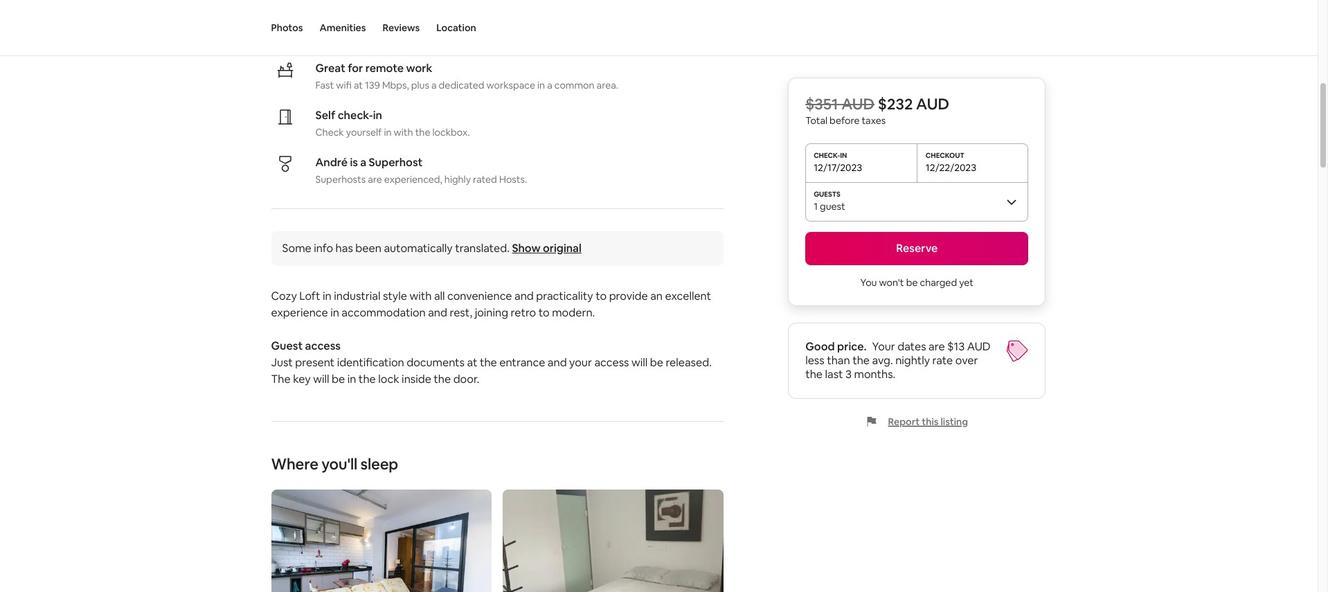 Task type: vqa. For each thing, say whether or not it's contained in the screenshot.
$232 AUD on the right of page
yes



Task type: describe. For each thing, give the bounding box(es) containing it.
guest access just present identification documents at the entrance and your access will be released. the key will be in the lock inside the door.
[[271, 339, 714, 386]]

mbps,
[[382, 79, 409, 91]]

price.
[[837, 339, 867, 354]]

photos
[[271, 21, 303, 34]]

your
[[872, 339, 895, 354]]

nightly
[[896, 353, 930, 368]]

0 horizontal spatial will
[[313, 372, 329, 386]]

·
[[363, 10, 366, 22]]

loft
[[299, 289, 320, 303]]

self check-in check yourself in with the lockbox.
[[315, 108, 470, 139]]

present
[[295, 355, 335, 370]]

last
[[825, 367, 843, 382]]

$13 aud
[[948, 339, 991, 354]]

dedicated
[[439, 79, 484, 91]]

2 vertical spatial be
[[332, 372, 345, 386]]

rated
[[473, 173, 497, 186]]

plus
[[411, 79, 429, 91]]

guest
[[271, 339, 303, 353]]

original
[[543, 241, 582, 256]]

your
[[569, 355, 592, 370]]

sleep
[[361, 454, 398, 474]]

1 vertical spatial and
[[428, 305, 447, 320]]

rate
[[933, 353, 953, 368]]

good price.
[[806, 339, 867, 354]]

a inside the andré is a superhost superhosts are experienced, highly rated hosts.
[[360, 155, 367, 170]]

0 horizontal spatial superhost
[[315, 10, 361, 22]]

1 guest
[[814, 200, 845, 213]]

the right 3
[[853, 353, 870, 368]]

location button
[[437, 0, 476, 55]]

report this listing button
[[866, 416, 968, 428]]

than
[[827, 353, 850, 368]]

joining
[[475, 305, 508, 320]]

report this listing
[[888, 416, 968, 428]]

workspace
[[487, 79, 535, 91]]

entrance
[[500, 355, 545, 370]]

highly
[[445, 173, 471, 186]]

show
[[512, 241, 541, 256]]

provide
[[609, 289, 648, 303]]

area.
[[597, 79, 618, 91]]

3
[[846, 367, 852, 382]]

experienced,
[[384, 173, 442, 186]]

is
[[350, 155, 358, 170]]

for
[[348, 61, 363, 75]]

in down industrial
[[330, 305, 339, 320]]

0 vertical spatial to
[[596, 289, 607, 303]]

photos button
[[271, 0, 303, 55]]

$351 aud $232 aud total before taxes
[[806, 94, 950, 127]]

1 horizontal spatial be
[[650, 355, 663, 370]]

experience
[[271, 305, 328, 320]]

good
[[806, 339, 835, 354]]

in inside the great for remote work fast wifi at 139 mbps, plus a dedicated workspace in a common area.
[[537, 79, 545, 91]]

work
[[406, 61, 433, 75]]

years
[[375, 10, 399, 22]]

info
[[314, 241, 333, 256]]

1 guest button
[[806, 182, 1029, 221]]

all
[[434, 289, 445, 303]]

been
[[356, 241, 382, 256]]

excellent
[[665, 289, 711, 303]]

where you'll sleep
[[271, 454, 398, 474]]

cozy loft in industrial style with all convenience and practicality to provide an excellent experience in accommodation and rest, joining retro to modern.
[[271, 289, 714, 320]]

won't
[[879, 276, 904, 289]]

your dates are $13 aud less than the avg. nightly rate over the last 3 months.
[[806, 339, 991, 382]]

at for wifi
[[354, 79, 363, 91]]

amenities button
[[320, 0, 366, 55]]

check
[[315, 126, 344, 139]]

in inside guest access just present identification documents at the entrance and your access will be released. the key will be in the lock inside the door.
[[347, 372, 356, 386]]

with inside self check-in check yourself in with the lockbox.
[[394, 126, 413, 139]]

convenience
[[447, 289, 512, 303]]

$232 aud
[[878, 94, 950, 114]]

remote
[[365, 61, 404, 75]]

hosts.
[[499, 173, 527, 186]]

just
[[271, 355, 293, 370]]

in right yourself
[[384, 126, 392, 139]]

yourself
[[346, 126, 382, 139]]

1 horizontal spatial and
[[515, 289, 534, 303]]

the left last
[[806, 367, 823, 382]]

wifi
[[336, 79, 352, 91]]

andré
[[315, 155, 348, 170]]

report
[[888, 416, 920, 428]]

yet
[[959, 276, 974, 289]]

charged
[[920, 276, 957, 289]]



Task type: locate. For each thing, give the bounding box(es) containing it.
2 horizontal spatial a
[[547, 79, 553, 91]]

an
[[650, 289, 663, 303]]

cozy
[[271, 289, 297, 303]]

industrial
[[334, 289, 381, 303]]

in right loft
[[323, 289, 332, 303]]

key
[[293, 372, 311, 386]]

show original button
[[512, 241, 582, 256]]

are inside the andré is a superhost superhosts are experienced, highly rated hosts.
[[368, 173, 382, 186]]

months.
[[854, 367, 896, 382]]

at inside guest access just present identification documents at the entrance and your access will be released. the key will be in the lock inside the door.
[[467, 355, 477, 370]]

will left released.
[[632, 355, 648, 370]]

in
[[537, 79, 545, 91], [373, 108, 382, 123], [384, 126, 392, 139], [323, 289, 332, 303], [330, 305, 339, 320], [347, 372, 356, 386]]

reviews
[[383, 21, 420, 34]]

retro
[[511, 305, 536, 320]]

inside
[[402, 372, 431, 386]]

bedroom image
[[503, 490, 724, 592], [503, 490, 724, 592]]

1 horizontal spatial are
[[929, 339, 945, 354]]

1 vertical spatial access
[[595, 355, 629, 370]]

2 horizontal spatial be
[[906, 276, 918, 289]]

before
[[830, 114, 860, 127]]

the left lockbox. at top
[[415, 126, 430, 139]]

12/17/2023
[[814, 161, 862, 174]]

with inside the cozy loft in industrial style with all convenience and practicality to provide an excellent experience in accommodation and rest, joining retro to modern.
[[410, 289, 432, 303]]

1 horizontal spatial to
[[596, 289, 607, 303]]

0 vertical spatial and
[[515, 289, 534, 303]]

common
[[555, 79, 595, 91]]

be left released.
[[650, 355, 663, 370]]

you won't be charged yet
[[861, 276, 974, 289]]

total
[[806, 114, 828, 127]]

where
[[271, 454, 318, 474]]

1 horizontal spatial a
[[431, 79, 437, 91]]

are
[[368, 173, 382, 186], [929, 339, 945, 354]]

1 vertical spatial will
[[313, 372, 329, 386]]

lockbox.
[[432, 126, 470, 139]]

has
[[336, 241, 353, 256]]

0 vertical spatial are
[[368, 173, 382, 186]]

2
[[368, 10, 373, 22]]

this
[[922, 416, 939, 428]]

at up door.
[[467, 355, 477, 370]]

translated.
[[455, 241, 510, 256]]

andré is a superhost superhosts are experienced, highly rated hosts.
[[315, 155, 527, 186]]

1 vertical spatial be
[[650, 355, 663, 370]]

superhost up experienced,
[[369, 155, 423, 170]]

avg.
[[872, 353, 893, 368]]

access right the your
[[595, 355, 629, 370]]

1 vertical spatial to
[[539, 305, 550, 320]]

sofa bi bed, sleeps two. image
[[271, 490, 492, 592], [271, 490, 492, 592]]

superhost · 2 years hosting
[[315, 10, 435, 22]]

rest,
[[450, 305, 472, 320]]

fast
[[315, 79, 334, 91]]

the down identification
[[359, 372, 376, 386]]

0 vertical spatial with
[[394, 126, 413, 139]]

the left entrance
[[480, 355, 497, 370]]

139
[[365, 79, 380, 91]]

1
[[814, 200, 818, 213]]

0 horizontal spatial to
[[539, 305, 550, 320]]

0 horizontal spatial access
[[305, 339, 341, 353]]

identification
[[337, 355, 404, 370]]

hosting
[[401, 10, 435, 22]]

are right superhosts
[[368, 173, 382, 186]]

dates
[[898, 339, 926, 354]]

0 vertical spatial be
[[906, 276, 918, 289]]

superhost inside the andré is a superhost superhosts are experienced, highly rated hosts.
[[369, 155, 423, 170]]

automatically
[[384, 241, 453, 256]]

reserve button
[[806, 232, 1029, 265]]

superhost
[[315, 10, 361, 22], [369, 155, 423, 170]]

$351 aud
[[806, 94, 875, 114]]

0 vertical spatial superhost
[[315, 10, 361, 22]]

style
[[383, 289, 407, 303]]

are right dates at the right of the page
[[929, 339, 945, 354]]

the
[[271, 372, 291, 386]]

less
[[806, 353, 825, 368]]

at
[[354, 79, 363, 91], [467, 355, 477, 370]]

over
[[956, 353, 978, 368]]

0 horizontal spatial and
[[428, 305, 447, 320]]

some
[[282, 241, 311, 256]]

0 vertical spatial at
[[354, 79, 363, 91]]

0 horizontal spatial a
[[360, 155, 367, 170]]

some info has been automatically translated. show original
[[282, 241, 582, 256]]

access up 'present'
[[305, 339, 341, 353]]

at for documents
[[467, 355, 477, 370]]

superhost left ·
[[315, 10, 361, 22]]

1 horizontal spatial superhost
[[369, 155, 423, 170]]

0 horizontal spatial be
[[332, 372, 345, 386]]

reviews button
[[383, 0, 420, 55]]

self
[[315, 108, 335, 123]]

0 vertical spatial access
[[305, 339, 341, 353]]

with left all
[[410, 289, 432, 303]]

1 vertical spatial at
[[467, 355, 477, 370]]

and inside guest access just present identification documents at the entrance and your access will be released. the key will be in the lock inside the door.
[[548, 355, 567, 370]]

access
[[305, 339, 341, 353], [595, 355, 629, 370]]

the down documents
[[434, 372, 451, 386]]

the
[[415, 126, 430, 139], [853, 353, 870, 368], [480, 355, 497, 370], [806, 367, 823, 382], [359, 372, 376, 386], [434, 372, 451, 386]]

be down 'present'
[[332, 372, 345, 386]]

to left provide
[[596, 289, 607, 303]]

practicality
[[536, 289, 593, 303]]

in right workspace
[[537, 79, 545, 91]]

will down 'present'
[[313, 372, 329, 386]]

released.
[[666, 355, 712, 370]]

2 vertical spatial and
[[548, 355, 567, 370]]

1 vertical spatial with
[[410, 289, 432, 303]]

great
[[315, 61, 345, 75]]

check-
[[338, 108, 373, 123]]

0 horizontal spatial at
[[354, 79, 363, 91]]

accommodation
[[342, 305, 426, 320]]

guest
[[820, 200, 845, 213]]

documents
[[407, 355, 465, 370]]

at left 139
[[354, 79, 363, 91]]

you
[[861, 276, 877, 289]]

and down all
[[428, 305, 447, 320]]

2 horizontal spatial and
[[548, 355, 567, 370]]

and up retro at the left bottom
[[515, 289, 534, 303]]

listing
[[941, 416, 968, 428]]

at inside the great for remote work fast wifi at 139 mbps, plus a dedicated workspace in a common area.
[[354, 79, 363, 91]]

be right "won't"
[[906, 276, 918, 289]]

1 horizontal spatial access
[[595, 355, 629, 370]]

great for remote work fast wifi at 139 mbps, plus a dedicated workspace in a common area.
[[315, 61, 618, 91]]

you'll
[[321, 454, 357, 474]]

a right is
[[360, 155, 367, 170]]

amenities
[[320, 21, 366, 34]]

and left the your
[[548, 355, 567, 370]]

the inside self check-in check yourself in with the lockbox.
[[415, 126, 430, 139]]

in down identification
[[347, 372, 356, 386]]

taxes
[[862, 114, 886, 127]]

1 vertical spatial are
[[929, 339, 945, 354]]

in up yourself
[[373, 108, 382, 123]]

0 vertical spatial will
[[632, 355, 648, 370]]

1 horizontal spatial will
[[632, 355, 648, 370]]

with right yourself
[[394, 126, 413, 139]]

a right plus
[[431, 79, 437, 91]]

12/22/2023
[[926, 161, 977, 174]]

0 horizontal spatial are
[[368, 173, 382, 186]]

1 horizontal spatial at
[[467, 355, 477, 370]]

door.
[[453, 372, 480, 386]]

1 vertical spatial superhost
[[369, 155, 423, 170]]

be
[[906, 276, 918, 289], [650, 355, 663, 370], [332, 372, 345, 386]]

to
[[596, 289, 607, 303], [539, 305, 550, 320]]

lock
[[378, 372, 399, 386]]

are inside your dates are $13 aud less than the avg. nightly rate over the last 3 months.
[[929, 339, 945, 354]]

a
[[431, 79, 437, 91], [547, 79, 553, 91], [360, 155, 367, 170]]

to right retro at the left bottom
[[539, 305, 550, 320]]

where you'll sleep region
[[266, 454, 729, 592]]

a left common
[[547, 79, 553, 91]]



